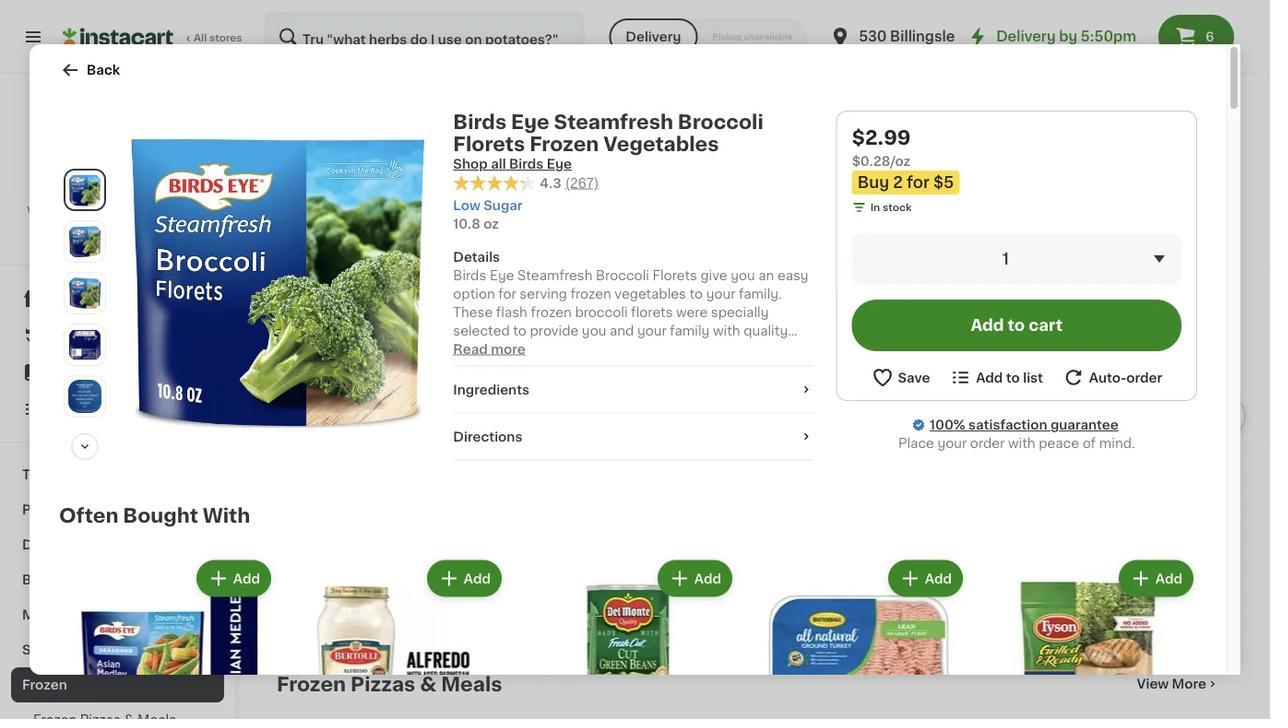 Task type: locate. For each thing, give the bounding box(es) containing it.
see eligible items button for 2
[[516, 583, 741, 614]]

1 horizontal spatial order
[[1127, 371, 1162, 384]]

read more button
[[453, 340, 525, 359]]

100% inside 100% satisfaction guarantee link
[[930, 419, 965, 432]]

frozen for frozen
[[22, 679, 67, 692]]

2 vertical spatial see eligible items
[[1048, 611, 1166, 624]]

0 horizontal spatial 100%
[[47, 238, 75, 249]]

more for on sale now
[[1172, 167, 1206, 180]]

0 horizontal spatial satisfaction
[[78, 238, 140, 249]]

99 inside $ 12 99
[[1028, 449, 1042, 459]]

item carousel region
[[277, 207, 1245, 644]]

0 horizontal spatial $
[[520, 449, 527, 459]]

items
[[410, 570, 448, 583], [650, 592, 687, 605], [1129, 611, 1166, 624]]

1 horizontal spatial frozen
[[277, 675, 346, 694]]

buy down $0.28/oz on the right
[[858, 175, 889, 190]]

1 vertical spatial 2
[[527, 448, 539, 468]]

& for dairy
[[61, 539, 72, 552]]

pizzas
[[351, 675, 415, 694]]

0 vertical spatial 100% satisfaction guarantee
[[47, 238, 195, 249]]

1 vertical spatial order
[[970, 437, 1005, 450]]

enlarge frozen produce birds eye steamfresh broccoli florets frozen vegetables angle_left (opens in a new tab) image
[[68, 225, 101, 258]]

0 vertical spatial with
[[76, 220, 98, 230]]

0 horizontal spatial frozen
[[22, 679, 67, 692]]

1 horizontal spatial 99
[[1028, 449, 1042, 459]]

see eligible items button for 12
[[995, 601, 1219, 633]]

see eligible items
[[330, 570, 448, 583], [570, 592, 687, 605], [1048, 611, 1166, 624]]

frozen inside frozen link
[[22, 679, 67, 692]]

satisfaction up place your order with peace of mind.
[[969, 419, 1047, 432]]

thanksgiving
[[22, 469, 110, 481]]

$ down 100% satisfaction guarantee link
[[998, 449, 1005, 459]]

530 billingsley road button
[[829, 11, 1005, 63]]

1 horizontal spatial see eligible items button
[[516, 583, 741, 614]]

product group containing 5
[[755, 214, 980, 561]]

cart
[[1029, 318, 1063, 333]]

$ for 12
[[998, 449, 1005, 459]]

2 view more link from the top
[[1137, 675, 1219, 694]]

&
[[61, 539, 72, 552], [59, 609, 70, 622], [74, 644, 84, 657], [420, 675, 437, 694]]

many in stock
[[1013, 582, 1086, 592]]

0 vertical spatial satisfaction
[[78, 238, 140, 249]]

99 down directions button
[[541, 449, 555, 459]]

2 horizontal spatial items
[[1129, 611, 1166, 624]]

frozen down snacks
[[22, 679, 67, 692]]

& left eggs in the left of the page
[[61, 539, 72, 552]]

100% satisfaction guarantee inside button
[[47, 238, 195, 249]]

0 horizontal spatial stock
[[883, 202, 912, 213]]

0 vertical spatial eligible
[[359, 570, 407, 583]]

directions
[[453, 430, 523, 443]]

target link
[[77, 96, 158, 199]]

$ left the 79
[[759, 449, 766, 459]]

1 horizontal spatial items
[[650, 592, 687, 605]]

0 horizontal spatial buy
[[52, 329, 78, 342]]

see eligible items for 12
[[1048, 611, 1166, 624]]

$ for 5
[[759, 449, 766, 459]]

1 vertical spatial view more link
[[1137, 675, 1219, 694]]

1 horizontal spatial satisfaction
[[969, 419, 1047, 432]]

0 vertical spatial items
[[410, 570, 448, 583]]

2 more from the top
[[1172, 678, 1206, 691]]

delivery button
[[609, 18, 698, 55]]

0 vertical spatial shop
[[453, 158, 488, 171]]

details button
[[453, 248, 814, 266]]

$ 5 79 $6.99
[[759, 448, 839, 468]]

1 horizontal spatial 100%
[[930, 419, 965, 432]]

satisfaction down instacart.
[[78, 238, 140, 249]]

& for meat
[[59, 609, 70, 622]]

2 view more from the top
[[1137, 678, 1206, 691]]

& left the candy at the left
[[74, 644, 84, 657]]

100% satisfaction guarantee down instacart.
[[47, 238, 195, 249]]

read
[[453, 343, 488, 356]]

0 vertical spatial view
[[1137, 167, 1169, 180]]

$ inside $ 2 99
[[520, 449, 527, 459]]

stock
[[883, 202, 912, 213], [1057, 582, 1086, 592]]

buy it again
[[52, 329, 130, 342]]

100% inside 100% satisfaction guarantee button
[[47, 238, 75, 249]]

beverages
[[22, 574, 93, 587]]

see eligible items button
[[277, 561, 501, 592], [516, 583, 741, 614], [995, 601, 1219, 633]]

product group
[[277, 214, 501, 592], [516, 214, 741, 614], [755, 214, 980, 561], [995, 214, 1219, 633], [59, 557, 275, 719], [290, 557, 505, 719], [520, 557, 736, 719], [751, 557, 967, 719], [981, 557, 1197, 719]]

1 vertical spatial 100%
[[930, 419, 965, 432]]

0 vertical spatial buy
[[858, 175, 889, 190]]

auto-order
[[1089, 371, 1162, 384]]

to
[[1008, 318, 1025, 333], [1006, 371, 1020, 384]]

3 $ from the left
[[998, 449, 1005, 459]]

1 horizontal spatial guarantee
[[1051, 419, 1119, 432]]

$ inside $ 5 79 $6.99
[[759, 449, 766, 459]]

0 horizontal spatial items
[[410, 570, 448, 583]]

0 vertical spatial view more link
[[1137, 164, 1219, 183]]

eye
[[547, 158, 572, 171]]

$ for 2
[[520, 449, 527, 459]]

2 $ from the left
[[759, 449, 766, 459]]

order up the mind.
[[1127, 371, 1162, 384]]

2 left the for
[[893, 175, 903, 190]]

to inside button
[[1008, 318, 1025, 333]]

0 vertical spatial 2
[[893, 175, 903, 190]]

1 $ from the left
[[520, 449, 527, 459]]

with down pricing
[[76, 220, 98, 230]]

0 horizontal spatial 2
[[527, 448, 539, 468]]

add to list
[[976, 371, 1043, 384]]

all stores
[[194, 33, 242, 43]]

1 vertical spatial eligible
[[598, 592, 647, 605]]

0 horizontal spatial see eligible items
[[330, 570, 448, 583]]

product group containing 2
[[516, 214, 741, 614]]

dairy & eggs
[[22, 539, 108, 552]]

1 vertical spatial 100% satisfaction guarantee
[[930, 419, 1119, 432]]

1 vertical spatial buy
[[52, 329, 78, 342]]

★★★★★
[[453, 175, 536, 191], [453, 175, 536, 191]]

0 horizontal spatial 100% satisfaction guarantee
[[47, 238, 195, 249]]

again
[[93, 329, 130, 342]]

1 horizontal spatial 2
[[893, 175, 903, 190]]

2 down 'ingredients'
[[527, 448, 539, 468]]

100% satisfaction guarantee up place your order with peace of mind.
[[930, 419, 1119, 432]]

6
[[1206, 30, 1214, 43]]

1 horizontal spatial delivery
[[996, 30, 1056, 43]]

ingredients
[[453, 383, 529, 396]]

0 horizontal spatial delivery
[[626, 30, 681, 43]]

1 horizontal spatial eligible
[[598, 592, 647, 605]]

1 99 from the left
[[541, 449, 555, 459]]

99 right 12
[[1028, 449, 1042, 459]]

see
[[330, 570, 356, 583], [570, 592, 595, 605], [1048, 611, 1074, 624]]

add
[[938, 230, 965, 243], [1178, 230, 1205, 243], [971, 318, 1004, 333], [976, 371, 1003, 384], [233, 573, 260, 585], [464, 573, 491, 585], [694, 573, 721, 585], [925, 573, 952, 585], [1156, 573, 1183, 585]]

order left 12
[[970, 437, 1005, 450]]

place
[[898, 437, 934, 450]]

$0.28/oz
[[852, 155, 911, 168]]

stock inside product group
[[1057, 582, 1086, 592]]

guarantee down the 'affiliated'
[[142, 238, 195, 249]]

1 view more from the top
[[1137, 167, 1206, 180]]

frozen pizzas & meals
[[277, 675, 502, 694]]

2 vertical spatial see
[[1048, 611, 1074, 624]]

shop up it
[[52, 292, 86, 305]]

delivery inside button
[[626, 30, 681, 43]]

1 vertical spatial see eligible items
[[570, 592, 687, 605]]

meat
[[22, 609, 56, 622]]

100% down pricing
[[47, 238, 75, 249]]

100% satisfaction guarantee link
[[930, 416, 1119, 434]]

1 vertical spatial items
[[650, 592, 687, 605]]

99
[[541, 449, 555, 459], [1028, 449, 1042, 459]]

frozen left pizzas
[[277, 675, 346, 694]]

1 view more link from the top
[[1137, 164, 1219, 183]]

buy left it
[[52, 329, 78, 342]]

guarantee
[[142, 238, 195, 249], [1051, 419, 1119, 432]]

add button
[[903, 220, 975, 253], [1143, 220, 1214, 253], [198, 562, 269, 596], [429, 562, 500, 596], [659, 562, 731, 596], [890, 562, 961, 596], [1121, 562, 1192, 596]]

0 vertical spatial guarantee
[[142, 238, 195, 249]]

& right meat
[[59, 609, 70, 622]]

0 horizontal spatial guarantee
[[142, 238, 195, 249]]

100%
[[47, 238, 75, 249], [930, 419, 965, 432]]

stores
[[209, 33, 242, 43]]

None search field
[[264, 11, 585, 63]]

frozen link
[[11, 668, 224, 703]]

1 horizontal spatial buy
[[858, 175, 889, 190]]

2 horizontal spatial see
[[1048, 611, 1074, 624]]

1
[[1002, 251, 1009, 267]]

often
[[59, 507, 118, 526]]

see for 12
[[1048, 611, 1074, 624]]

mind.
[[1099, 437, 1135, 450]]

1 vertical spatial view more
[[1137, 678, 1206, 691]]

0 vertical spatial stock
[[883, 202, 912, 213]]

0 vertical spatial more
[[1172, 167, 1206, 180]]

target
[[96, 184, 139, 196]]

to inside button
[[1006, 371, 1020, 384]]

2 horizontal spatial frozen
[[530, 134, 599, 154]]

99 inside $ 2 99
[[541, 449, 555, 459]]

1 vertical spatial see
[[570, 592, 595, 605]]

view inside view pricing policy. not affiliated with instacart.
[[27, 205, 52, 215]]

eligible
[[359, 570, 407, 583], [598, 592, 647, 605], [1077, 611, 1125, 624]]

product group containing 12
[[995, 214, 1219, 633]]

1 vertical spatial with
[[1008, 437, 1035, 450]]

for
[[907, 175, 930, 190]]

satisfaction
[[78, 238, 140, 249], [969, 419, 1047, 432]]

dairy & eggs link
[[11, 528, 224, 563]]

product group containing see eligible items
[[277, 214, 501, 592]]

frozen pizzas & meals link
[[277, 673, 502, 695]]

view more for on sale now
[[1137, 167, 1206, 180]]

see for 2
[[570, 592, 595, 605]]

2 horizontal spatial see eligible items
[[1048, 611, 1166, 624]]

0 vertical spatial 100%
[[47, 238, 75, 249]]

recipes
[[52, 366, 106, 379]]

buy it again link
[[11, 317, 224, 354]]

$ down the directions
[[520, 449, 527, 459]]

view more for frozen pizzas & meals
[[1137, 678, 1206, 691]]

1 vertical spatial shop
[[52, 292, 86, 305]]

frozen inside frozen pizzas & meals link
[[277, 675, 346, 694]]

details
[[453, 251, 500, 264]]

1 vertical spatial view
[[27, 205, 52, 215]]

many
[[1013, 582, 1042, 592]]

4.3 (267)
[[540, 176, 599, 189]]

policy.
[[93, 205, 129, 215]]

2 horizontal spatial $
[[998, 449, 1005, 459]]

shop down florets
[[453, 158, 488, 171]]

1 vertical spatial satisfaction
[[969, 419, 1047, 432]]

0 vertical spatial see
[[330, 570, 356, 583]]

produce
[[22, 504, 78, 517]]

100% up your
[[930, 419, 965, 432]]

delivery
[[996, 30, 1056, 43], [626, 30, 681, 43]]

$2.99
[[852, 128, 911, 147]]

1 horizontal spatial shop
[[453, 158, 488, 171]]

enlarge frozen produce birds eye steamfresh broccoli florets frozen vegetables hero (opens in a new tab) image
[[68, 173, 101, 206]]

eligible for 12
[[1077, 611, 1125, 624]]

to left "cart"
[[1008, 318, 1025, 333]]

save button
[[871, 366, 930, 389]]

(267)
[[565, 176, 599, 189]]

satisfaction inside button
[[78, 238, 140, 249]]

2 99 from the left
[[1028, 449, 1042, 459]]

florets
[[453, 134, 525, 154]]

frozen up "eye"
[[530, 134, 599, 154]]

frozen for frozen pizzas & meals
[[277, 675, 346, 694]]

2 vertical spatial view
[[1137, 678, 1169, 691]]

order inside button
[[1127, 371, 1162, 384]]

0 vertical spatial to
[[1008, 318, 1025, 333]]

0 horizontal spatial with
[[76, 220, 98, 230]]

1 horizontal spatial $
[[759, 449, 766, 459]]

to left list
[[1006, 371, 1020, 384]]

1 vertical spatial stock
[[1057, 582, 1086, 592]]

1 vertical spatial guarantee
[[1051, 419, 1119, 432]]

1 vertical spatial more
[[1172, 678, 1206, 691]]

1 vertical spatial to
[[1006, 371, 1020, 384]]

12
[[1005, 448, 1026, 468]]

1 horizontal spatial see
[[570, 592, 595, 605]]

2 horizontal spatial see eligible items button
[[995, 601, 1219, 633]]

2 vertical spatial items
[[1129, 611, 1166, 624]]

6 button
[[1159, 15, 1234, 59]]

to for cart
[[1008, 318, 1025, 333]]

enlarge frozen produce birds eye steamfresh broccoli florets frozen vegetables angle_right (opens in a new tab) image
[[68, 277, 101, 310]]

2 horizontal spatial eligible
[[1077, 611, 1125, 624]]

1 horizontal spatial 100% satisfaction guarantee
[[930, 419, 1119, 432]]

0 vertical spatial order
[[1127, 371, 1162, 384]]

guarantee up of
[[1051, 419, 1119, 432]]

with
[[203, 507, 250, 526]]

0 vertical spatial view more
[[1137, 167, 1206, 180]]

birds
[[509, 158, 544, 171]]

1 horizontal spatial see eligible items
[[570, 592, 687, 605]]

with down 100% satisfaction guarantee link
[[1008, 437, 1035, 450]]

2 vertical spatial eligible
[[1077, 611, 1125, 624]]

79
[[781, 449, 794, 459]]

now
[[360, 164, 406, 183]]

1 horizontal spatial stock
[[1057, 582, 1086, 592]]

0 horizontal spatial order
[[970, 437, 1005, 450]]

$ inside $ 12 99
[[998, 449, 1005, 459]]

all
[[491, 158, 506, 171]]

0 horizontal spatial 99
[[541, 449, 555, 459]]

1 more from the top
[[1172, 167, 1206, 180]]

0 vertical spatial see eligible items
[[330, 570, 448, 583]]



Task type: vqa. For each thing, say whether or not it's contained in the screenshot.
'in' related to Frito-Lay Classic Mix, Variety Pack, 1 oz, 54 ct
no



Task type: describe. For each thing, give the bounding box(es) containing it.
99 for 12
[[1028, 449, 1042, 459]]

$ 2 99
[[520, 448, 555, 468]]

back
[[87, 64, 120, 77]]

view pricing policy. not affiliated with instacart. link
[[15, 203, 220, 232]]

0 horizontal spatial shop
[[52, 292, 86, 305]]

5:50pm
[[1081, 30, 1136, 43]]

1 field
[[852, 233, 1182, 285]]

snacks & candy link
[[11, 633, 224, 668]]

all
[[194, 33, 207, 43]]

10.8
[[453, 217, 480, 230]]

5
[[766, 448, 779, 468]]

of
[[1083, 437, 1096, 450]]

view for frozen pizzas & meals
[[1137, 678, 1169, 691]]

meat & seafood
[[22, 609, 129, 622]]

snacks
[[22, 644, 70, 657]]

on sale now
[[277, 164, 406, 183]]

add to cart
[[971, 318, 1063, 333]]

99 for 2
[[541, 449, 555, 459]]

enlarge frozen produce birds eye steamfresh broccoli florets frozen vegetables angle_back (opens in a new tab) image
[[68, 328, 101, 361]]

auto-order button
[[1062, 366, 1162, 389]]

sale
[[311, 164, 355, 183]]

read more
[[453, 343, 525, 356]]

on sale now link
[[277, 162, 406, 184]]

snacks & candy
[[22, 644, 131, 657]]

530
[[859, 30, 887, 43]]

place your order with peace of mind.
[[898, 437, 1135, 450]]

lists link
[[11, 391, 224, 428]]

2 inside $2.99 $0.28/oz buy 2 for $5
[[893, 175, 903, 190]]

add to cart button
[[852, 300, 1182, 351]]

$2.99 element
[[277, 446, 501, 470]]

list
[[1023, 371, 1043, 384]]

birds eye steamfresh broccoli florets frozen vegetables shop all birds eye
[[453, 112, 763, 171]]

530 billingsley road
[[859, 30, 1005, 43]]

items for 2
[[650, 592, 687, 605]]

buy inside $2.99 $0.28/oz buy 2 for $5
[[858, 175, 889, 190]]

view pricing policy. not affiliated with instacart.
[[27, 205, 200, 230]]

with inside view pricing policy. not affiliated with instacart.
[[76, 220, 98, 230]]

bought
[[123, 507, 198, 526]]

meals
[[441, 675, 502, 694]]

in
[[1045, 582, 1054, 592]]

delivery for delivery
[[626, 30, 681, 43]]

(267) button
[[565, 174, 599, 192]]

instacart logo image
[[63, 26, 173, 48]]

& for snacks
[[74, 644, 84, 657]]

add to list button
[[949, 366, 1043, 389]]

auto-
[[1089, 371, 1127, 384]]

0 horizontal spatial eligible
[[359, 570, 407, 583]]

2 inside product group
[[527, 448, 539, 468]]

add inside add to cart button
[[971, 318, 1004, 333]]

directions button
[[453, 428, 814, 446]]

0 horizontal spatial see eligible items button
[[277, 561, 501, 592]]

1 horizontal spatial with
[[1008, 437, 1035, 450]]

service type group
[[609, 18, 807, 55]]

$2.99 $0.28/oz buy 2 for $5
[[852, 128, 954, 190]]

road
[[967, 30, 1005, 43]]

more
[[491, 343, 525, 356]]

candy
[[87, 644, 131, 657]]

& left the meals
[[420, 675, 437, 694]]

frozen inside birds eye steamfresh broccoli florets frozen vegetables shop all birds eye
[[530, 134, 599, 154]]

vegetables
[[603, 134, 719, 154]]

steamfresh
[[554, 112, 673, 131]]

more for frozen pizzas & meals
[[1172, 678, 1206, 691]]

lists
[[52, 403, 83, 416]]

your
[[938, 437, 967, 450]]

seafood
[[73, 609, 129, 622]]

view more link for on sale now
[[1137, 164, 1219, 183]]

beverages link
[[11, 563, 224, 598]]

back button
[[59, 59, 120, 81]]

delivery for delivery by 5:50pm
[[996, 30, 1056, 43]]

shop inside birds eye steamfresh broccoli florets frozen vegetables shop all birds eye
[[453, 158, 488, 171]]

billingsley
[[890, 30, 964, 43]]

$ 12 99
[[998, 448, 1042, 468]]

all stores link
[[63, 11, 244, 63]]

view for on sale now
[[1137, 167, 1169, 180]]

enlarge frozen produce birds eye steamfresh broccoli florets frozen vegetables lifestyle (opens in a new tab) image
[[68, 380, 101, 413]]

see eligible items for 2
[[570, 592, 687, 605]]

recipes link
[[11, 354, 224, 391]]

view more link for frozen pizzas & meals
[[1137, 675, 1219, 694]]

by
[[1059, 30, 1077, 43]]

oz
[[484, 217, 499, 230]]

$6.99
[[801, 454, 839, 467]]

meat & seafood link
[[11, 598, 224, 633]]

4.3
[[540, 176, 561, 189]]

peace
[[1039, 437, 1079, 450]]

guarantee inside button
[[142, 238, 195, 249]]

ingredients button
[[453, 381, 814, 399]]

thanksgiving link
[[11, 458, 224, 493]]

in
[[870, 202, 880, 213]]

items for 12
[[1129, 611, 1166, 624]]

often bought with
[[59, 507, 250, 526]]

low
[[453, 199, 480, 212]]

it
[[81, 329, 90, 342]]

dairy
[[22, 539, 58, 552]]

100% satisfaction guarantee button
[[29, 232, 207, 251]]

eligible for 2
[[598, 592, 647, 605]]

add inside add to list button
[[976, 371, 1003, 384]]

$5
[[933, 175, 954, 190]]

birds
[[453, 112, 507, 131]]

delivery by 5:50pm link
[[967, 26, 1136, 48]]

delivery by 5:50pm
[[996, 30, 1136, 43]]

target logo image
[[77, 96, 158, 177]]

in stock
[[870, 202, 912, 213]]

pricing
[[54, 205, 91, 215]]

broccoli
[[678, 112, 763, 131]]

$5.79 original price: $6.99 element
[[755, 446, 980, 470]]

to for list
[[1006, 371, 1020, 384]]

produce link
[[11, 493, 224, 528]]

affiliated
[[153, 205, 200, 215]]

frozen produce birds eye steamfresh broccoli florets frozen vegetables hero image
[[125, 125, 431, 431]]

0 horizontal spatial see
[[330, 570, 356, 583]]



